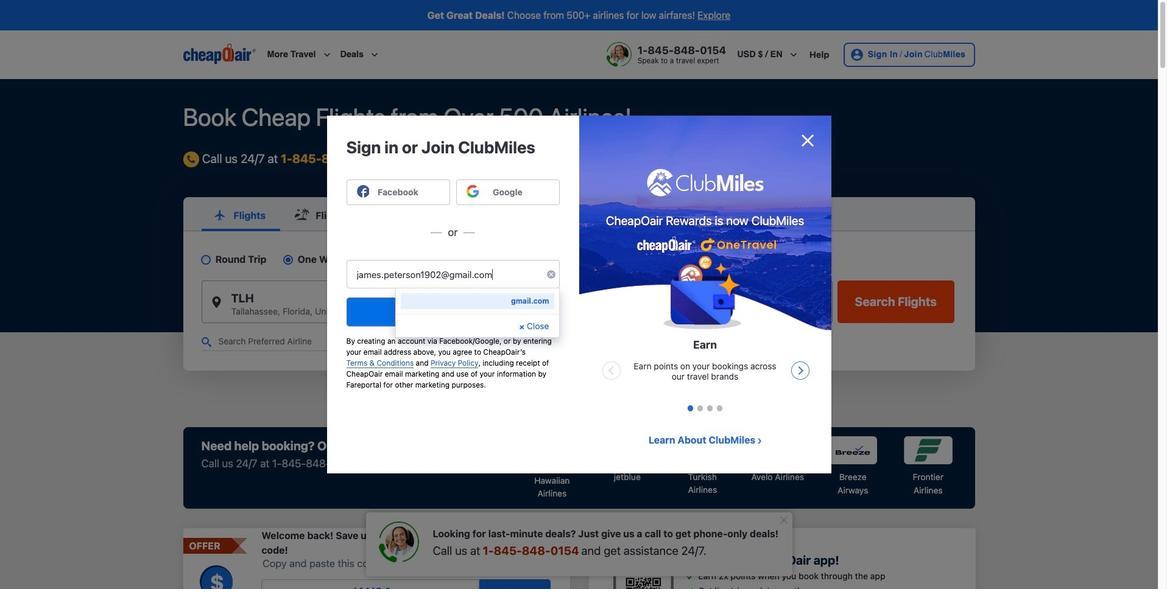 Task type: vqa. For each thing, say whether or not it's contained in the screenshot.
field
no



Task type: describe. For each thing, give the bounding box(es) containing it.
sign up modal dialog
[[327, 116, 831, 474]]

Search Preferred Airline text field
[[201, 333, 350, 352]]

cookie consent banner dialog
[[0, 546, 1158, 590]]

call us at image
[[378, 522, 419, 564]]

search widget tabs tab list
[[183, 197, 975, 232]]

1 horizontal spatial clear field image
[[565, 280, 575, 289]]

0 horizontal spatial clear field image
[[546, 270, 556, 280]]



Task type: locate. For each thing, give the bounding box(es) containing it.
cheapoair app download banner image
[[613, 549, 674, 590]]

2 srt airline image from the left
[[678, 437, 727, 465]]

5 srt airline image from the left
[[904, 437, 953, 465]]

3 srt airline image from the left
[[753, 437, 802, 465]]

Email Address email field
[[346, 260, 559, 289]]

clear field image
[[376, 280, 386, 289]]

social signin facebook image
[[357, 185, 369, 198]]

None text field
[[262, 580, 479, 590]]

search image
[[201, 338, 211, 347]]

srt airline image
[[603, 437, 652, 465], [678, 437, 727, 465], [753, 437, 802, 465], [829, 437, 877, 465], [904, 437, 953, 465]]

social signin google image
[[466, 185, 479, 198]]

form
[[183, 197, 975, 371]]

None button
[[837, 281, 954, 324]]

clear field image
[[546, 270, 556, 280], [565, 280, 575, 289]]

1 srt airline image from the left
[[603, 437, 652, 465]]

4 srt airline image from the left
[[829, 437, 877, 465]]

None search field
[[0, 79, 1158, 428]]

speak to a travel expert image
[[606, 42, 631, 67]]



